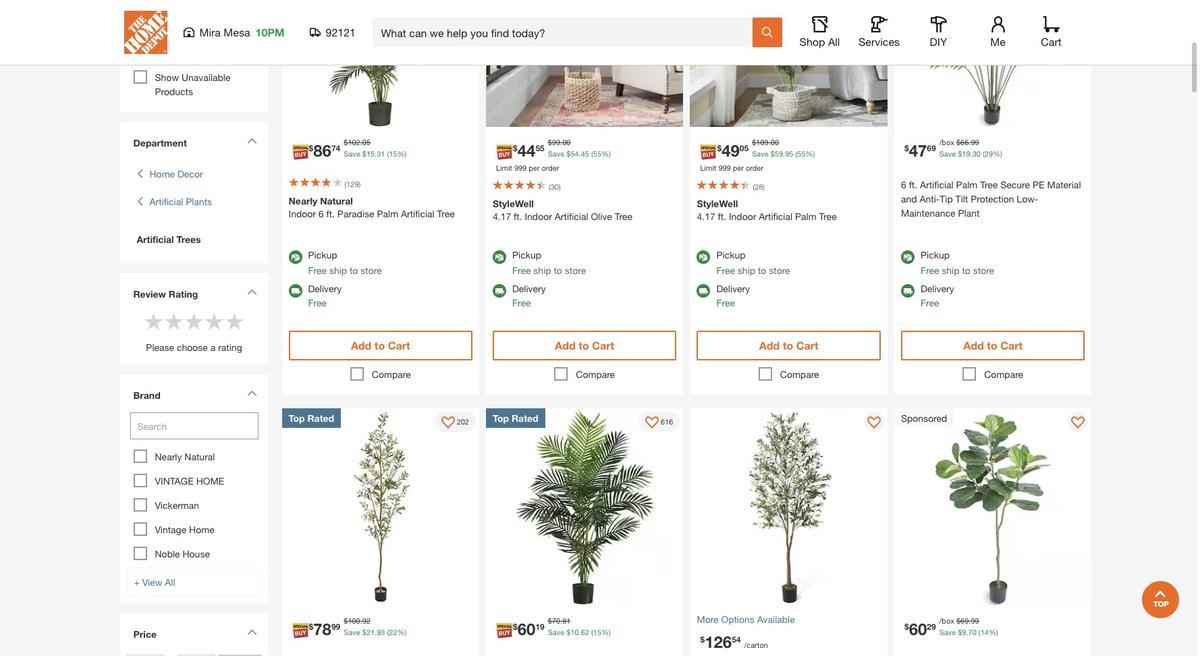 Task type: describe. For each thing, give the bounding box(es) containing it.
store for 44
[[565, 265, 586, 276]]

shop
[[800, 35, 825, 48]]

olive
[[591, 211, 612, 222]]

( inside $ 70 . 81 save $ 10 . 62 ( 15 %)
[[591, 628, 593, 637]]

69 inside $ 47 69 /box $ 66 . 99 save $ 19 . 30 ( 29 %)
[[927, 143, 936, 153]]

diy button
[[917, 16, 960, 49]]

%) inside $ 47 69 /box $ 66 . 99 save $ 19 . 30 ( 29 %)
[[993, 149, 1003, 158]]

more options available link
[[697, 613, 881, 627]]

( inside $ 60 29 /box $ 69 . 99 save $ 9 . 70 ( 14 %)
[[979, 628, 981, 637]]

00 for 49
[[771, 138, 779, 147]]

department
[[133, 137, 187, 149]]

( up stylewell 4.17 ft. indoor artificial olive tree
[[549, 182, 551, 191]]

me button
[[977, 16, 1020, 49]]

noble house
[[155, 548, 210, 560]]

add to cart for 86
[[351, 339, 410, 352]]

cart for 86
[[388, 339, 410, 352]]

tilt
[[956, 193, 968, 205]]

vintage home
[[155, 475, 224, 487]]

6 ft. artificial fiddle leaf fig tree secure pe material and anti-tip tilt protection low-maintenance faux plant image
[[895, 408, 1092, 606]]

81
[[563, 617, 571, 626]]

show unavailable products
[[155, 72, 231, 97]]

1 horizontal spatial home
[[189, 524, 214, 535]]

review rating link
[[133, 287, 221, 301]]

6 inside nearly natural indoor 6 ft. paradise palm artificial tree
[[319, 208, 324, 219]]

ft. inside 6 ft. artificial palm tree secure pe material and anti-tip tilt protection low- maintenance plant
[[909, 179, 918, 190]]

home decor
[[150, 168, 203, 180]]

14
[[981, 628, 989, 637]]

available for pickup image for save
[[697, 250, 711, 264]]

store for 86
[[361, 265, 382, 276]]

limit for 49
[[700, 163, 717, 172]]

cart for 49
[[796, 339, 819, 352]]

3 available shipping image from the left
[[901, 284, 915, 298]]

$ inside $ 49 05
[[717, 143, 722, 153]]

69 inside $ 60 29 /box $ 69 . 99 save $ 9 . 70 ( 14 %)
[[961, 617, 969, 626]]

a
[[210, 342, 216, 353]]

tree inside nearly natural indoor 6 ft. paradise palm artificial tree
[[437, 208, 455, 219]]

$ 102 . 05 save $ 15 . 31 ( 15 %)
[[344, 138, 407, 158]]

paradise
[[337, 208, 374, 219]]

/box for 60
[[940, 617, 955, 626]]

delivery free for 86
[[308, 283, 342, 309]]

( inside $ 99 . 00 save $ 54 . 45 ( 55 %) limit 999 per order
[[591, 149, 593, 158]]

55 for 44
[[593, 149, 602, 158]]

mira mesa 10pm
[[200, 26, 285, 38]]

brand link
[[127, 381, 262, 413]]

4 pickup free ship to store from the left
[[921, 249, 995, 276]]

nearly natural
[[155, 451, 215, 463]]

save inside $ 47 69 /box $ 66 . 99 save $ 19 . 30 ( 29 %)
[[940, 149, 956, 158]]

1 star symbol image from the left
[[143, 311, 164, 332]]

$ inside $ 44 55
[[513, 143, 518, 153]]

pickup free ship to store for 44
[[512, 249, 586, 276]]

29 inside $ 47 69 /box $ 66 . 99 save $ 19 . 30 ( 29 %)
[[985, 149, 993, 158]]

%) inside $ 60 29 /box $ 69 . 99 save $ 9 . 70 ( 14 %)
[[989, 628, 998, 637]]

pickup free ship to store for 49
[[717, 249, 790, 276]]

54 inside $ 126 54 /carton
[[732, 635, 741, 645]]

70 inside $ 60 29 /box $ 69 . 99 save $ 9 . 70 ( 14 %)
[[969, 628, 977, 637]]

top for 78
[[289, 413, 305, 424]]

nearly for nearly natural indoor 6 ft. paradise palm artificial tree
[[289, 195, 318, 207]]

What can we help you find today? search field
[[381, 18, 752, 47]]

brand
[[133, 390, 160, 401]]

%) for $ 70 . 81 save $ 10 . 62 ( 15 %)
[[602, 628, 611, 637]]

price
[[133, 629, 157, 640]]

house
[[183, 548, 210, 560]]

( inside $ 100 . 92 save $ 21 . 93 ( 22 %)
[[387, 628, 389, 637]]

top for 60
[[493, 413, 509, 424]]

%) for $ 99 . 00 save $ 54 . 45 ( 55 %) limit 999 per order
[[602, 149, 611, 158]]

save for $ 102 . 05 save $ 15 . 31 ( 15 %)
[[344, 149, 360, 158]]

$ inside $ 126 54 /carton
[[700, 635, 705, 645]]

order for 44
[[542, 163, 559, 172]]

indoor for 49
[[729, 211, 756, 222]]

4.17 ft. indoor artificial olive tree image
[[486, 0, 684, 127]]

cart for 44
[[592, 339, 614, 352]]

4 ship from the left
[[942, 265, 960, 276]]

artificial inside stylewell 4.17 ft. indoor artificial palm tree
[[759, 211, 793, 222]]

artificial inside nearly natural indoor 6 ft. paradise palm artificial tree
[[401, 208, 435, 219]]

4.17 for 49
[[697, 211, 715, 222]]

stylewell for 49
[[697, 198, 738, 209]]

artificial inside 6 ft. artificial palm tree secure pe material and anti-tip tilt protection low- maintenance plant
[[920, 179, 954, 190]]

pickup for 86
[[308, 249, 337, 261]]

the home depot logo image
[[124, 11, 167, 54]]

indoor for 44
[[525, 211, 552, 222]]

caret icon image for price
[[247, 629, 257, 635]]

$ 60 29 /box $ 69 . 99 save $ 9 . 70 ( 14 %)
[[905, 617, 998, 639]]

30 inside $ 47 69 /box $ 66 . 99 save $ 19 . 30 ( 29 %)
[[973, 149, 981, 158]]

shop all button
[[798, 16, 842, 49]]

$ inside '$ 78 99'
[[309, 622, 313, 632]]

save for $ 70 . 81 save $ 10 . 62 ( 15 %)
[[548, 628, 565, 637]]

department link
[[127, 129, 262, 157]]

add to cart button for 86
[[289, 331, 473, 361]]

19 inside $ 60 19
[[536, 622, 545, 632]]

+ view all
[[134, 577, 175, 588]]

back caret image
[[137, 194, 143, 209]]

review
[[133, 288, 166, 300]]

delivery free for 49
[[717, 283, 750, 309]]

per for 49
[[733, 163, 744, 172]]

616
[[661, 417, 673, 426]]

tree inside stylewell 4.17 ft. indoor artificial palm tree
[[819, 211, 837, 222]]

vintage home link
[[155, 475, 224, 487]]

nearly natural link
[[155, 451, 215, 463]]

$ inside $ 60 19
[[513, 622, 518, 632]]

compare for 86
[[372, 369, 411, 380]]

31
[[377, 149, 385, 158]]

add to cart for 44
[[555, 339, 614, 352]]

available
[[757, 614, 795, 626]]

low-
[[1017, 193, 1039, 205]]

please
[[146, 342, 174, 353]]

/carton
[[744, 641, 768, 650]]

99 inside $ 99 . 00 save $ 54 . 45 ( 55 %) limit 999 per order
[[552, 138, 560, 147]]

129
[[346, 180, 359, 188]]

save inside $ 60 29 /box $ 69 . 99 save $ 9 . 70 ( 14 %)
[[940, 628, 956, 637]]

%) for $ 100 . 92 save $ 21 . 93 ( 22 %)
[[397, 628, 407, 637]]

5 ft. artificial paradise palm silk tree image
[[486, 408, 684, 606]]

rated for 60
[[512, 413, 539, 424]]

choose
[[177, 342, 208, 353]]

services
[[859, 35, 900, 48]]

4 delivery from the left
[[921, 283, 955, 294]]

86
[[313, 141, 331, 160]]

$ inside $ 86 74
[[309, 143, 313, 153]]

delivery for 44
[[512, 283, 546, 294]]

vintage
[[155, 475, 194, 487]]

28
[[755, 182, 763, 191]]

ship for 44
[[534, 265, 551, 276]]

caret icon image for department
[[247, 138, 257, 144]]

available for pickup image for $
[[901, 250, 915, 264]]

and
[[901, 193, 917, 205]]

options
[[721, 614, 755, 626]]

tree inside 6 ft. artificial palm tree secure pe material and anti-tip tilt protection low- maintenance plant
[[980, 179, 998, 190]]

102
[[348, 138, 360, 147]]

$ 86 74
[[309, 141, 340, 160]]

$ 60 19
[[513, 620, 545, 639]]

( inside the $ 102 . 05 save $ 15 . 31 ( 15 %)
[[387, 149, 389, 158]]

artificial left the 'trees'
[[137, 234, 174, 245]]

) for 44
[[559, 182, 561, 191]]

15 for 86
[[389, 149, 397, 158]]

70 inside $ 70 . 81 save $ 10 . 62 ( 15 %)
[[552, 617, 560, 626]]

00 for 44
[[563, 138, 571, 147]]

60 for $ 60 29 /box $ 69 . 99 save $ 9 . 70 ( 14 %)
[[909, 620, 927, 639]]

4 pickup from the left
[[921, 249, 950, 261]]

2 display image from the left
[[1072, 417, 1085, 430]]

shop all
[[800, 35, 840, 48]]

products
[[155, 86, 193, 97]]

6 inside 6 ft. artificial palm tree secure pe material and anti-tip tilt protection low- maintenance plant
[[901, 179, 907, 190]]

2 star symbol image from the left
[[184, 311, 204, 332]]

cart link
[[1037, 16, 1066, 49]]

all inside button
[[828, 35, 840, 48]]

4.17 for 44
[[493, 211, 511, 222]]

100
[[348, 617, 360, 626]]

show
[[155, 72, 179, 83]]

22
[[389, 628, 397, 637]]

material
[[1048, 179, 1081, 190]]

add for 44
[[555, 339, 576, 352]]

92121 button
[[310, 26, 356, 39]]

compare for 49
[[780, 369, 819, 380]]

( inside the $ 109 . 00 save $ 59 . 95 ( 55 %) limit 999 per order
[[796, 149, 798, 158]]

tip
[[940, 193, 953, 205]]

plant
[[958, 207, 980, 219]]

add to cart button for 49
[[697, 331, 881, 361]]

$ 47 69 /box $ 66 . 99 save $ 19 . 30 ( 29 %)
[[905, 138, 1003, 160]]

rating
[[169, 288, 198, 300]]

60 for $ 60 19
[[518, 620, 536, 639]]

indoor 6 ft. paradise palm artificial tree image
[[282, 0, 479, 127]]

artificial trees link
[[133, 232, 255, 246]]

+
[[134, 577, 140, 588]]

palm inside 6 ft. artificial palm tree secure pe material and anti-tip tilt protection low- maintenance plant
[[956, 179, 978, 190]]

more
[[697, 614, 719, 626]]

artificial right back caret icon
[[150, 196, 183, 207]]

services button
[[858, 16, 901, 49]]

available shipping image for 44
[[493, 284, 506, 298]]

78
[[313, 620, 331, 639]]

62
[[581, 628, 589, 637]]

( 30 )
[[549, 182, 561, 191]]

4 star symbol image from the left
[[224, 311, 245, 332]]



Task type: locate. For each thing, give the bounding box(es) containing it.
3 compare from the left
[[780, 369, 819, 380]]

secure
[[1001, 179, 1030, 190]]

19 down the 66
[[962, 149, 971, 158]]

0 horizontal spatial available shipping image
[[493, 284, 506, 298]]

0 horizontal spatial indoor
[[289, 208, 316, 219]]

0 horizontal spatial top rated
[[289, 413, 334, 424]]

70 left the 81
[[552, 617, 560, 626]]

21
[[367, 628, 375, 637]]

$ 44 55
[[513, 141, 545, 160]]

available shipping image for 49
[[697, 284, 711, 298]]

1 horizontal spatial natural
[[320, 195, 353, 207]]

star symbol image
[[143, 311, 164, 332], [184, 311, 204, 332], [204, 311, 224, 332], [224, 311, 245, 332]]

2 ship from the left
[[534, 265, 551, 276]]

star symbol image up please
[[143, 311, 164, 332]]

limit for 44
[[496, 163, 512, 172]]

19 left the 81
[[536, 622, 545, 632]]

00 inside the $ 109 . 00 save $ 59 . 95 ( 55 %) limit 999 per order
[[771, 138, 779, 147]]

2 60 from the left
[[909, 620, 927, 639]]

10
[[571, 628, 579, 637]]

price link
[[127, 620, 262, 652]]

2 horizontal spatial )
[[763, 182, 765, 191]]

$ 109 . 00 save $ 59 . 95 ( 55 %) limit 999 per order
[[700, 138, 815, 172]]

1 add from the left
[[351, 339, 372, 352]]

1 compare from the left
[[372, 369, 411, 380]]

74
[[331, 143, 340, 153]]

0 horizontal spatial 999
[[514, 163, 527, 172]]

7 ft. green artificial olive tree, faux plant in pot for indoor home office modern decoration housewarming gift image
[[690, 408, 888, 606]]

pickup free ship to store down "plant" at the top right of the page
[[921, 249, 995, 276]]

natural up vintage home
[[185, 451, 215, 463]]

review rating
[[133, 288, 198, 300]]

0 vertical spatial 6
[[901, 179, 907, 190]]

93
[[377, 628, 385, 637]]

ft. inside nearly natural indoor 6 ft. paradise palm artificial tree
[[326, 208, 335, 219]]

2 available for pickup image from the left
[[901, 250, 915, 264]]

0 vertical spatial 19
[[962, 149, 971, 158]]

save inside $ 70 . 81 save $ 10 . 62 ( 15 %)
[[548, 628, 565, 637]]

artificial
[[920, 179, 954, 190], [150, 196, 183, 207], [401, 208, 435, 219], [555, 211, 588, 222], [759, 211, 793, 222], [137, 234, 174, 245]]

1 add to cart from the left
[[351, 339, 410, 352]]

54 down options
[[732, 635, 741, 645]]

tree inside stylewell 4.17 ft. indoor artificial olive tree
[[615, 211, 633, 222]]

109
[[756, 138, 769, 147]]

4 delivery free from the left
[[921, 283, 955, 309]]

pickup free ship to store down stylewell 4.17 ft. indoor artificial olive tree
[[512, 249, 586, 276]]

0 horizontal spatial available for pickup image
[[289, 250, 302, 264]]

noble house link
[[155, 548, 210, 560]]

ship down "plant" at the top right of the page
[[942, 265, 960, 276]]

) up stylewell 4.17 ft. indoor artificial olive tree
[[559, 182, 561, 191]]

1 vertical spatial 6
[[319, 208, 324, 219]]

order inside $ 99 . 00 save $ 54 . 45 ( 55 %) limit 999 per order
[[542, 163, 559, 172]]

nearly down 86
[[289, 195, 318, 207]]

display image for 60
[[646, 417, 659, 430]]

display image
[[441, 417, 455, 430], [646, 417, 659, 430]]

1 horizontal spatial per
[[733, 163, 744, 172]]

order up "( 30 )"
[[542, 163, 559, 172]]

%) up secure
[[993, 149, 1003, 158]]

rated for 78
[[308, 413, 334, 424]]

1 per from the left
[[529, 163, 540, 172]]

6 left paradise
[[319, 208, 324, 219]]

artificial right paradise
[[401, 208, 435, 219]]

natural inside nearly natural indoor 6 ft. paradise palm artificial tree
[[320, 195, 353, 207]]

0 horizontal spatial stylewell
[[493, 198, 534, 209]]

3 pickup free ship to store from the left
[[717, 249, 790, 276]]

2 available for pickup image from the left
[[493, 250, 506, 264]]

save for $ 109 . 00 save $ 59 . 95 ( 55 %) limit 999 per order
[[752, 149, 769, 158]]

) for 49
[[763, 182, 765, 191]]

69
[[927, 143, 936, 153], [961, 617, 969, 626]]

back caret image
[[137, 167, 143, 181]]

1 horizontal spatial )
[[559, 182, 561, 191]]

1 horizontal spatial 29
[[985, 149, 993, 158]]

3 delivery from the left
[[717, 283, 750, 294]]

order
[[542, 163, 559, 172], [746, 163, 764, 172]]

2 order from the left
[[746, 163, 764, 172]]

1 /box from the top
[[940, 138, 955, 147]]

store for 49
[[769, 265, 790, 276]]

save left 9
[[940, 628, 956, 637]]

( right 62
[[591, 628, 593, 637]]

0 horizontal spatial 15
[[367, 149, 375, 158]]

1 horizontal spatial 4.17
[[697, 211, 715, 222]]

anti-
[[920, 193, 940, 205]]

store down stylewell 4.17 ft. indoor artificial olive tree
[[565, 265, 586, 276]]

4 compare from the left
[[985, 369, 1024, 380]]

0 horizontal spatial 60
[[518, 620, 536, 639]]

per down $ 44 55
[[529, 163, 540, 172]]

save inside the $ 109 . 00 save $ 59 . 95 ( 55 %) limit 999 per order
[[752, 149, 769, 158]]

1 horizontal spatial available for pickup image
[[901, 250, 915, 264]]

available for pickup image for 44
[[493, 250, 506, 264]]

1 vertical spatial all
[[165, 577, 175, 588]]

1 horizontal spatial stylewell
[[697, 198, 738, 209]]

save right $ 44 55
[[548, 149, 565, 158]]

home up house
[[189, 524, 214, 535]]

home decor link
[[150, 167, 203, 181]]

1 horizontal spatial 30
[[973, 149, 981, 158]]

2 add to cart button from the left
[[493, 331, 677, 361]]

natural
[[320, 195, 353, 207], [185, 451, 215, 463]]

stylewell 4.17 ft. indoor artificial palm tree
[[697, 198, 837, 222]]

1 vertical spatial nearly
[[155, 451, 182, 463]]

1 delivery from the left
[[308, 283, 342, 294]]

4 add from the left
[[964, 339, 984, 352]]

0 horizontal spatial available for pickup image
[[697, 250, 711, 264]]

pickup free ship to store down paradise
[[308, 249, 382, 276]]

natural for nearly natural
[[185, 451, 215, 463]]

00 up 59
[[771, 138, 779, 147]]

limit inside $ 99 . 00 save $ 54 . 45 ( 55 %) limit 999 per order
[[496, 163, 512, 172]]

display image inside 616 dropdown button
[[646, 417, 659, 430]]

99 inside $ 47 69 /box $ 66 . 99 save $ 19 . 30 ( 29 %)
[[971, 138, 979, 147]]

store down "plant" at the top right of the page
[[973, 265, 995, 276]]

/box
[[940, 138, 955, 147], [940, 617, 955, 626]]

2 delivery from the left
[[512, 283, 546, 294]]

save down the 81
[[548, 628, 565, 637]]

2 caret icon image from the top
[[247, 289, 257, 295]]

19
[[962, 149, 971, 158], [536, 622, 545, 632]]

15 for 60
[[593, 628, 602, 637]]

999 down 49
[[719, 163, 731, 172]]

999 for 49
[[719, 163, 731, 172]]

caret icon image inside department link
[[247, 138, 257, 144]]

30 up 6 ft. artificial palm tree secure pe material and anti-tip tilt protection low- maintenance plant
[[973, 149, 981, 158]]

202 button
[[435, 412, 476, 432]]

palm inside nearly natural indoor 6 ft. paradise palm artificial tree
[[377, 208, 398, 219]]

55 for 49
[[798, 149, 806, 158]]

indoor inside stylewell 4.17 ft. indoor artificial olive tree
[[525, 211, 552, 222]]

vickerman
[[155, 500, 199, 511]]

add to cart button for 44
[[493, 331, 677, 361]]

2 per from the left
[[733, 163, 744, 172]]

1 horizontal spatial 15
[[389, 149, 397, 158]]

1 horizontal spatial 05
[[740, 143, 749, 153]]

05 left 109
[[740, 143, 749, 153]]

1 horizontal spatial nearly
[[289, 195, 318, 207]]

ship for 49
[[738, 265, 756, 276]]

1 display image from the left
[[868, 417, 881, 430]]

/box inside $ 60 29 /box $ 69 . 99 save $ 9 . 70 ( 14 %)
[[940, 617, 955, 626]]

0 horizontal spatial natural
[[185, 451, 215, 463]]

trees
[[177, 234, 201, 245]]

save down 102
[[344, 149, 360, 158]]

artificial left olive
[[555, 211, 588, 222]]

0 horizontal spatial 6
[[319, 208, 324, 219]]

0 horizontal spatial 70
[[552, 617, 560, 626]]

29 left 9
[[927, 622, 936, 632]]

1 top rated from the left
[[289, 413, 334, 424]]

indoor left paradise
[[289, 208, 316, 219]]

pickup for 44
[[512, 249, 542, 261]]

6 ft. artificial palm tree secure pe material and anti-tip tilt protection low-maintenance plant image
[[895, 0, 1092, 127]]

( right the 93
[[387, 628, 389, 637]]

1 999 from the left
[[514, 163, 527, 172]]

99 inside '$ 78 99'
[[331, 622, 340, 632]]

save down 109
[[752, 149, 769, 158]]

indoor 82 in. artificial olive tree image
[[282, 408, 479, 606]]

00 right $ 44 55
[[563, 138, 571, 147]]

available shipping image
[[493, 284, 506, 298], [697, 284, 711, 298], [901, 284, 915, 298]]

1 store from the left
[[361, 265, 382, 276]]

1 vertical spatial 54
[[732, 635, 741, 645]]

save for $ 99 . 00 save $ 54 . 45 ( 55 %) limit 999 per order
[[548, 149, 565, 158]]

1 horizontal spatial 19
[[962, 149, 971, 158]]

$ 100 . 92 save $ 21 . 93 ( 22 %)
[[344, 617, 407, 637]]

999
[[514, 163, 527, 172], [719, 163, 731, 172]]

0 horizontal spatial per
[[529, 163, 540, 172]]

0 vertical spatial 29
[[985, 149, 993, 158]]

save right the 47
[[940, 149, 956, 158]]

indoor inside stylewell 4.17 ft. indoor artificial palm tree
[[729, 211, 756, 222]]

top rated for 60
[[493, 413, 539, 424]]

%) inside $ 100 . 92 save $ 21 . 93 ( 22 %)
[[397, 628, 407, 637]]

available for pickup image
[[289, 250, 302, 264], [493, 250, 506, 264]]

availability
[[133, 44, 182, 55]]

3 store from the left
[[769, 265, 790, 276]]

1 vertical spatial /box
[[940, 617, 955, 626]]

display image
[[868, 417, 881, 430], [1072, 417, 1085, 430]]

1 horizontal spatial display image
[[646, 417, 659, 430]]

60 left the 81
[[518, 620, 536, 639]]

1 horizontal spatial palm
[[795, 211, 817, 222]]

Search text field
[[130, 413, 258, 440]]

stylewell for 44
[[493, 198, 534, 209]]

compare for 44
[[576, 369, 615, 380]]

ft. left paradise
[[326, 208, 335, 219]]

1 delivery free from the left
[[308, 283, 342, 309]]

ship down stylewell 4.17 ft. indoor artificial olive tree
[[534, 265, 551, 276]]

0 vertical spatial 54
[[571, 149, 579, 158]]

star symbol image up "rating"
[[224, 311, 245, 332]]

1 order from the left
[[542, 163, 559, 172]]

05 inside $ 49 05
[[740, 143, 749, 153]]

4.17 inside stylewell 4.17 ft. indoor artificial olive tree
[[493, 211, 511, 222]]

1 horizontal spatial 60
[[909, 620, 927, 639]]

0 vertical spatial natural
[[320, 195, 353, 207]]

all right shop
[[828, 35, 840, 48]]

55 left 45
[[536, 143, 545, 153]]

1 horizontal spatial order
[[746, 163, 764, 172]]

( 129 )
[[345, 180, 361, 188]]

price-range-lowerBound telephone field
[[127, 655, 163, 656]]

star symbol image up a
[[204, 311, 224, 332]]

1 60 from the left
[[518, 620, 536, 639]]

indoor down "( 30 )"
[[525, 211, 552, 222]]

3 add to cart from the left
[[759, 339, 819, 352]]

) for 86
[[359, 180, 361, 188]]

1 horizontal spatial 69
[[961, 617, 969, 626]]

more options available
[[697, 614, 795, 626]]

3 ship from the left
[[738, 265, 756, 276]]

pickup for 49
[[717, 249, 746, 261]]

( inside $ 47 69 /box $ 66 . 99 save $ 19 . 30 ( 29 %)
[[983, 149, 985, 158]]

3 star symbol image from the left
[[204, 311, 224, 332]]

per inside the $ 109 . 00 save $ 59 . 95 ( 55 %) limit 999 per order
[[733, 163, 744, 172]]

save inside $ 100 . 92 save $ 21 . 93 ( 22 %)
[[344, 628, 360, 637]]

natural up paradise
[[320, 195, 353, 207]]

2 00 from the left
[[771, 138, 779, 147]]

%) inside $ 70 . 81 save $ 10 . 62 ( 15 %)
[[602, 628, 611, 637]]

caret icon image
[[247, 138, 257, 144], [247, 289, 257, 295], [247, 390, 257, 396], [247, 629, 257, 635]]

2 add from the left
[[555, 339, 576, 352]]

add to cart button
[[289, 331, 473, 361], [493, 331, 677, 361], [697, 331, 881, 361], [901, 331, 1085, 361]]

) up stylewell 4.17 ft. indoor artificial palm tree
[[763, 182, 765, 191]]

05 inside the $ 102 . 05 save $ 15 . 31 ( 15 %)
[[362, 138, 371, 147]]

save for $ 100 . 92 save $ 21 . 93 ( 22 %)
[[344, 628, 360, 637]]

1 vertical spatial 70
[[969, 628, 977, 637]]

tree
[[980, 179, 998, 190], [437, 208, 455, 219], [615, 211, 633, 222], [819, 211, 837, 222]]

artificial plants link
[[150, 194, 212, 209]]

2 top rated from the left
[[493, 413, 539, 424]]

0 horizontal spatial 69
[[927, 143, 936, 153]]

rating
[[218, 342, 242, 353]]

1 top from the left
[[289, 413, 305, 424]]

1 horizontal spatial 6
[[901, 179, 907, 190]]

0 horizontal spatial 19
[[536, 622, 545, 632]]

3 delivery free from the left
[[717, 283, 750, 309]]

29
[[985, 149, 993, 158], [927, 622, 936, 632]]

3 add from the left
[[759, 339, 780, 352]]

ft. down the 44 in the left top of the page
[[514, 211, 522, 222]]

1 00 from the left
[[563, 138, 571, 147]]

2 4.17 from the left
[[697, 211, 715, 222]]

%) inside the $ 109 . 00 save $ 59 . 95 ( 55 %) limit 999 per order
[[806, 149, 815, 158]]

( right '31'
[[387, 149, 389, 158]]

/box inside $ 47 69 /box $ 66 . 99 save $ 19 . 30 ( 29 %)
[[940, 138, 955, 147]]

%) right 9
[[989, 628, 998, 637]]

(
[[387, 149, 389, 158], [591, 149, 593, 158], [796, 149, 798, 158], [983, 149, 985, 158], [345, 180, 346, 188], [549, 182, 551, 191], [753, 182, 755, 191], [387, 628, 389, 637], [591, 628, 593, 637], [979, 628, 981, 637]]

limit inside the $ 109 . 00 save $ 59 . 95 ( 55 %) limit 999 per order
[[700, 163, 717, 172]]

star symbol image
[[164, 311, 184, 332]]

artificial trees
[[137, 234, 201, 245]]

70
[[552, 617, 560, 626], [969, 628, 977, 637]]

1 vertical spatial 30
[[551, 182, 559, 191]]

1 vertical spatial 69
[[961, 617, 969, 626]]

2 available shipping image from the left
[[697, 284, 711, 298]]

store down stylewell 4.17 ft. indoor artificial palm tree
[[769, 265, 790, 276]]

6 ft. artificial palm tree secure pe material and anti-tip tilt protection low- maintenance plant
[[901, 179, 1081, 219]]

%) right the 93
[[397, 628, 407, 637]]

55 inside $ 99 . 00 save $ 54 . 45 ( 55 %) limit 999 per order
[[593, 149, 602, 158]]

%) inside $ 99 . 00 save $ 54 . 45 ( 55 %) limit 999 per order
[[602, 149, 611, 158]]

0 horizontal spatial 55
[[536, 143, 545, 153]]

4.17 inside stylewell 4.17 ft. indoor artificial palm tree
[[697, 211, 715, 222]]

2 pickup from the left
[[512, 249, 542, 261]]

1 stylewell from the left
[[493, 198, 534, 209]]

$ 70 . 81 save $ 10 . 62 ( 15 %)
[[548, 617, 611, 637]]

0 horizontal spatial 05
[[362, 138, 371, 147]]

price-range-upperBound telephone field
[[178, 655, 215, 656]]

1 vertical spatial home
[[189, 524, 214, 535]]

delivery for 86
[[308, 283, 342, 294]]

2 store from the left
[[565, 265, 586, 276]]

2 rated from the left
[[512, 413, 539, 424]]

ft. down 49
[[718, 211, 727, 222]]

) up nearly natural indoor 6 ft. paradise palm artificial tree
[[359, 180, 361, 188]]

all
[[828, 35, 840, 48], [165, 577, 175, 588]]

ship for 86
[[329, 265, 347, 276]]

05
[[362, 138, 371, 147], [740, 143, 749, 153]]

55 inside the $ 109 . 00 save $ 59 . 95 ( 55 %) limit 999 per order
[[798, 149, 806, 158]]

0 horizontal spatial palm
[[377, 208, 398, 219]]

display image left 616
[[646, 417, 659, 430]]

order up "28"
[[746, 163, 764, 172]]

2 horizontal spatial 55
[[798, 149, 806, 158]]

artificial down "28"
[[759, 211, 793, 222]]

2 delivery free from the left
[[512, 283, 546, 309]]

55
[[536, 143, 545, 153], [593, 149, 602, 158], [798, 149, 806, 158]]

ft. inside stylewell 4.17 ft. indoor artificial olive tree
[[514, 211, 522, 222]]

9
[[962, 628, 966, 637]]

2 horizontal spatial available shipping image
[[901, 284, 915, 298]]

0 vertical spatial nearly
[[289, 195, 318, 207]]

1 available shipping image from the left
[[493, 284, 506, 298]]

999 inside $ 99 . 00 save $ 54 . 45 ( 55 %) limit 999 per order
[[514, 163, 527, 172]]

%) for $ 102 . 05 save $ 15 . 31 ( 15 %)
[[397, 149, 407, 158]]

2 top from the left
[[493, 413, 509, 424]]

1 horizontal spatial display image
[[1072, 417, 1085, 430]]

%) right '31'
[[397, 149, 407, 158]]

/box for 47
[[940, 138, 955, 147]]

$ 49 05
[[717, 141, 749, 160]]

0 vertical spatial 69
[[927, 143, 936, 153]]

indoor down "28"
[[729, 211, 756, 222]]

store down paradise
[[361, 265, 382, 276]]

1 caret icon image from the top
[[247, 138, 257, 144]]

all right view
[[165, 577, 175, 588]]

nearly for nearly natural
[[155, 451, 182, 463]]

1 add to cart button from the left
[[289, 331, 473, 361]]

4 add to cart button from the left
[[901, 331, 1085, 361]]

1 horizontal spatial 55
[[593, 149, 602, 158]]

4.17 ft. indoor artificial palm tree image
[[690, 0, 888, 127]]

2 stylewell from the left
[[697, 198, 738, 209]]

artificial up anti-
[[920, 179, 954, 190]]

1 horizontal spatial 999
[[719, 163, 731, 172]]

caret icon image for brand
[[247, 390, 257, 396]]

0 horizontal spatial top
[[289, 413, 305, 424]]

pickup free ship to store for 86
[[308, 249, 382, 276]]

cart
[[1041, 35, 1062, 48], [388, 339, 410, 352], [592, 339, 614, 352], [796, 339, 819, 352], [1001, 339, 1023, 352]]

0 horizontal spatial rated
[[308, 413, 334, 424]]

delivery free for 44
[[512, 283, 546, 309]]

1 available for pickup image from the left
[[289, 250, 302, 264]]

ship down stylewell 4.17 ft. indoor artificial palm tree
[[738, 265, 756, 276]]

caret icon image inside brand link
[[247, 390, 257, 396]]

4 caret icon image from the top
[[247, 629, 257, 635]]

0 horizontal spatial 29
[[927, 622, 936, 632]]

1 rated from the left
[[308, 413, 334, 424]]

vintage home link
[[155, 524, 214, 535]]

delivery for 49
[[717, 283, 750, 294]]

nearly inside nearly natural indoor 6 ft. paradise palm artificial tree
[[289, 195, 318, 207]]

display image for 78
[[441, 417, 455, 430]]

please choose a rating
[[146, 342, 242, 353]]

4 add to cart from the left
[[964, 339, 1023, 352]]

6 ft. artificial palm tree secure pe material and anti-tip tilt protection low- maintenance plant link
[[901, 178, 1085, 220]]

indoor inside nearly natural indoor 6 ft. paradise palm artificial tree
[[289, 208, 316, 219]]

0 horizontal spatial display image
[[441, 417, 455, 430]]

60 inside $ 60 29 /box $ 69 . 99 save $ 9 . 70 ( 14 %)
[[909, 620, 927, 639]]

1 ship from the left
[[329, 265, 347, 276]]

202
[[457, 417, 469, 426]]

0 horizontal spatial 54
[[571, 149, 579, 158]]

per inside $ 99 . 00 save $ 54 . 45 ( 55 %) limit 999 per order
[[529, 163, 540, 172]]

$ 99 . 00 save $ 54 . 45 ( 55 %) limit 999 per order
[[496, 138, 611, 172]]

( up stylewell 4.17 ft. indoor artificial palm tree
[[753, 182, 755, 191]]

caret icon image inside price link
[[247, 629, 257, 635]]

available for pickup image
[[697, 250, 711, 264], [901, 250, 915, 264]]

0 horizontal spatial limit
[[496, 163, 512, 172]]

4 store from the left
[[973, 265, 995, 276]]

ship down paradise
[[329, 265, 347, 276]]

2 display image from the left
[[646, 417, 659, 430]]

vickerman link
[[155, 500, 199, 511]]

( up 6 ft. artificial palm tree secure pe material and anti-tip tilt protection low- maintenance plant
[[983, 149, 985, 158]]

2 pickup free ship to store from the left
[[512, 249, 586, 276]]

stylewell down the 44 in the left top of the page
[[493, 198, 534, 209]]

15 right 62
[[593, 628, 602, 637]]

2 limit from the left
[[700, 163, 717, 172]]

1 pickup free ship to store from the left
[[308, 249, 382, 276]]

1 4.17 from the left
[[493, 211, 511, 222]]

616 button
[[639, 412, 680, 432]]

999 inside the $ 109 . 00 save $ 59 . 95 ( 55 %) limit 999 per order
[[719, 163, 731, 172]]

59
[[775, 149, 783, 158]]

add to cart for 49
[[759, 339, 819, 352]]

49
[[722, 141, 740, 160]]

( right 95
[[796, 149, 798, 158]]

palm inside stylewell 4.17 ft. indoor artificial palm tree
[[795, 211, 817, 222]]

palm
[[956, 179, 978, 190], [377, 208, 398, 219], [795, 211, 817, 222]]

( right 9
[[979, 628, 981, 637]]

add for 49
[[759, 339, 780, 352]]

per for 44
[[529, 163, 540, 172]]

0 horizontal spatial )
[[359, 180, 361, 188]]

display image inside 202 "dropdown button"
[[441, 417, 455, 430]]

1 limit from the left
[[496, 163, 512, 172]]

vintage
[[155, 524, 186, 535]]

1 horizontal spatial 54
[[732, 635, 741, 645]]

1 vertical spatial 19
[[536, 622, 545, 632]]

1 horizontal spatial 70
[[969, 628, 977, 637]]

vintage home
[[155, 524, 214, 535]]

available shipping image
[[289, 284, 302, 298]]

54 inside $ 99 . 00 save $ 54 . 45 ( 55 %) limit 999 per order
[[571, 149, 579, 158]]

1 horizontal spatial top
[[493, 413, 509, 424]]

1 horizontal spatial indoor
[[525, 211, 552, 222]]

2 horizontal spatial palm
[[956, 179, 978, 190]]

artificial inside stylewell 4.17 ft. indoor artificial olive tree
[[555, 211, 588, 222]]

mesa
[[224, 26, 250, 38]]

55 right 45
[[593, 149, 602, 158]]

999 down the 44 in the left top of the page
[[514, 163, 527, 172]]

available for pickup image for 86
[[289, 250, 302, 264]]

2 add to cart from the left
[[555, 339, 614, 352]]

1 vertical spatial natural
[[185, 451, 215, 463]]

stylewell inside stylewell 4.17 ft. indoor artificial palm tree
[[697, 198, 738, 209]]

add for 86
[[351, 339, 372, 352]]

1 horizontal spatial top rated
[[493, 413, 539, 424]]

2 999 from the left
[[719, 163, 731, 172]]

29 inside $ 60 29 /box $ 69 . 99 save $ 9 . 70 ( 14 %)
[[927, 622, 936, 632]]

%) inside the $ 102 . 05 save $ 15 . 31 ( 15 %)
[[397, 149, 407, 158]]

0 horizontal spatial nearly
[[155, 451, 182, 463]]

92
[[362, 617, 371, 626]]

availability link
[[127, 36, 262, 67]]

1 horizontal spatial 00
[[771, 138, 779, 147]]

2 horizontal spatial 15
[[593, 628, 602, 637]]

pe
[[1033, 179, 1045, 190]]

55 inside $ 44 55
[[536, 143, 545, 153]]

%) right 45
[[602, 149, 611, 158]]

nearly natural indoor 6 ft. paradise palm artificial tree
[[289, 195, 455, 219]]

( right 45
[[591, 149, 593, 158]]

15 inside $ 70 . 81 save $ 10 . 62 ( 15 %)
[[593, 628, 602, 637]]

0 vertical spatial 30
[[973, 149, 981, 158]]

0 vertical spatial 70
[[552, 617, 560, 626]]

save down 100
[[344, 628, 360, 637]]

show unavailable products link
[[155, 72, 231, 97]]

ft. up and
[[909, 179, 918, 190]]

999 for 44
[[514, 163, 527, 172]]

2 compare from the left
[[576, 369, 615, 380]]

3 add to cart button from the left
[[697, 331, 881, 361]]

1 horizontal spatial available for pickup image
[[493, 250, 506, 264]]

%) right 62
[[602, 628, 611, 637]]

pickup free ship to store down stylewell 4.17 ft. indoor artificial palm tree
[[717, 249, 790, 276]]

15 left '31'
[[367, 149, 375, 158]]

70 right 9
[[969, 628, 977, 637]]

per down $ 49 05
[[733, 163, 744, 172]]

0 vertical spatial /box
[[940, 138, 955, 147]]

noble
[[155, 548, 180, 560]]

to
[[350, 265, 358, 276], [554, 265, 562, 276], [758, 265, 767, 276], [962, 265, 971, 276], [375, 339, 385, 352], [579, 339, 589, 352], [783, 339, 793, 352], [987, 339, 998, 352]]

0 horizontal spatial home
[[150, 168, 175, 180]]

19 inside $ 47 69 /box $ 66 . 99 save $ 19 . 30 ( 29 %)
[[962, 149, 971, 158]]

natural for nearly natural indoor 6 ft. paradise palm artificial tree
[[320, 195, 353, 207]]

$ 126 54 /carton
[[700, 633, 768, 652]]

decor
[[178, 168, 203, 180]]

save inside the $ 102 . 05 save $ 15 . 31 ( 15 %)
[[344, 149, 360, 158]]

0 horizontal spatial 00
[[563, 138, 571, 147]]

3 pickup from the left
[[717, 249, 746, 261]]

0 horizontal spatial display image
[[868, 417, 881, 430]]

ft. inside stylewell 4.17 ft. indoor artificial palm tree
[[718, 211, 727, 222]]

$ 78 99
[[309, 620, 340, 639]]

126
[[705, 633, 732, 652]]

1 display image from the left
[[441, 417, 455, 430]]

star symbol image up the please choose a rating at the bottom
[[184, 311, 204, 332]]

30 up stylewell 4.17 ft. indoor artificial olive tree
[[551, 182, 559, 191]]

05 right 102
[[362, 138, 371, 147]]

1 horizontal spatial limit
[[700, 163, 717, 172]]

( up paradise
[[345, 180, 346, 188]]

diy
[[930, 35, 948, 48]]

0 horizontal spatial all
[[165, 577, 175, 588]]

1 pickup from the left
[[308, 249, 337, 261]]

order for 49
[[746, 163, 764, 172]]

69 left the 66
[[927, 143, 936, 153]]

1 available for pickup image from the left
[[697, 250, 711, 264]]

stylewell down 49
[[697, 198, 738, 209]]

1 vertical spatial 29
[[927, 622, 936, 632]]

save inside $ 99 . 00 save $ 54 . 45 ( 55 %) limit 999 per order
[[548, 149, 565, 158]]

1 horizontal spatial all
[[828, 35, 840, 48]]

0 vertical spatial all
[[828, 35, 840, 48]]

60 left 9
[[909, 620, 927, 639]]

0 horizontal spatial 4.17
[[493, 211, 511, 222]]

stylewell
[[493, 198, 534, 209], [697, 198, 738, 209]]

nearly up vintage
[[155, 451, 182, 463]]

69 up 9
[[961, 617, 969, 626]]

top rated for 78
[[289, 413, 334, 424]]

99 inside $ 60 29 /box $ 69 . 99 save $ 9 . 70 ( 14 %)
[[971, 617, 979, 626]]

54 left 45
[[571, 149, 579, 158]]

3 caret icon image from the top
[[247, 390, 257, 396]]

6 up and
[[901, 179, 907, 190]]

0 horizontal spatial order
[[542, 163, 559, 172]]

2 /box from the top
[[940, 617, 955, 626]]

stylewell 4.17 ft. indoor artificial olive tree
[[493, 198, 633, 222]]

1 horizontal spatial rated
[[512, 413, 539, 424]]

55 right 95
[[798, 149, 806, 158]]

home right back caret image
[[150, 168, 175, 180]]

order inside the $ 109 . 00 save $ 59 . 95 ( 55 %) limit 999 per order
[[746, 163, 764, 172]]

15 right '31'
[[389, 149, 397, 158]]

00 inside $ 99 . 00 save $ 54 . 45 ( 55 %) limit 999 per order
[[563, 138, 571, 147]]

1 horizontal spatial available shipping image
[[697, 284, 711, 298]]

store
[[361, 265, 382, 276], [565, 265, 586, 276], [769, 265, 790, 276], [973, 265, 995, 276]]

display image left 202 on the bottom left of page
[[441, 417, 455, 430]]

45
[[581, 149, 589, 158]]

%) right 95
[[806, 149, 815, 158]]

29 up 6 ft. artificial palm tree secure pe material and anti-tip tilt protection low- maintenance plant
[[985, 149, 993, 158]]

stylewell inside stylewell 4.17 ft. indoor artificial olive tree
[[493, 198, 534, 209]]

2 horizontal spatial indoor
[[729, 211, 756, 222]]

nearly
[[289, 195, 318, 207], [155, 451, 182, 463]]

%) for $ 109 . 00 save $ 59 . 95 ( 55 %) limit 999 per order
[[806, 149, 815, 158]]

0 horizontal spatial 30
[[551, 182, 559, 191]]

0 vertical spatial home
[[150, 168, 175, 180]]



Task type: vqa. For each thing, say whether or not it's contained in the screenshot.
Available for pickup image
yes



